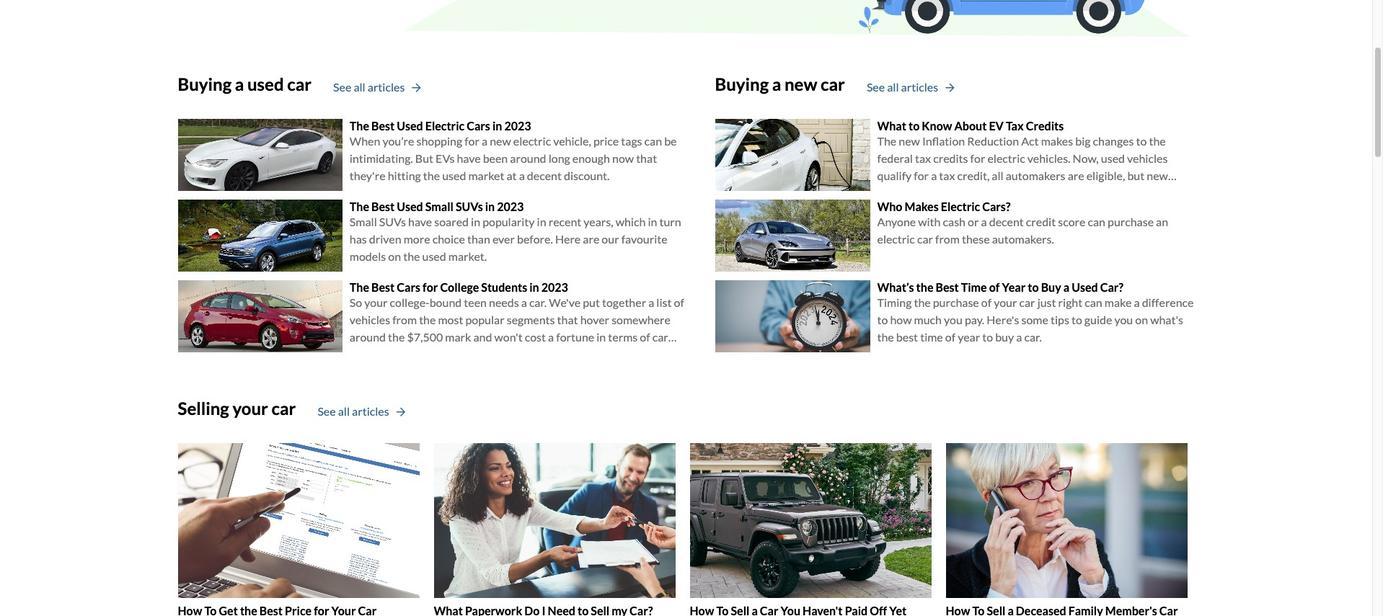 Task type: locate. For each thing, give the bounding box(es) containing it.
1 horizontal spatial arrow right image
[[412, 83, 421, 93]]

1 vertical spatial tax
[[939, 169, 955, 182]]

small up has at the left of page
[[350, 215, 377, 229]]

on
[[388, 249, 401, 263], [1135, 313, 1148, 327]]

all up what on the top right of the page
[[887, 80, 899, 94]]

0 vertical spatial have
[[457, 151, 481, 165]]

new up what to know about ev tax credits image
[[785, 74, 817, 94]]

the inside the best used small suvs in 2023 small suvs have soared in popularity in recent years, which in turn has driven more choice than ever before. here are our favourite models on the used market.
[[350, 200, 369, 213]]

can right score
[[1088, 215, 1105, 229]]

now,
[[1073, 151, 1099, 165]]

are inside the best used small suvs in 2023 small suvs have soared in popularity in recent years, which in turn has driven more choice than ever before. here are our favourite models on the used market.
[[583, 232, 599, 246]]

see
[[333, 80, 351, 94], [867, 80, 885, 94], [318, 405, 336, 418]]

1 horizontal spatial electric
[[877, 232, 915, 246]]

1 you from the left
[[944, 313, 963, 327]]

car inside the best cars for college students in 2023 so your college-bound teen needs a car. we've put together a list of vehicles from the most popular segments that hover somewhere around the $7,500 mark and won't cost a fortune in terms of car insurance.
[[652, 330, 668, 344]]

insurance.
[[350, 348, 401, 361]]

vehicle,
[[553, 134, 591, 148]]

around up insurance.
[[350, 330, 386, 344]]

electric down anyone
[[877, 232, 915, 246]]

articles left arrow right image
[[901, 80, 938, 94]]

2 buying from the left
[[715, 74, 769, 94]]

0 horizontal spatial buying
[[178, 74, 232, 94]]

put
[[583, 296, 600, 309]]

2 you from the left
[[1114, 313, 1133, 327]]

0 vertical spatial around
[[510, 151, 546, 165]]

which up favourite
[[616, 215, 646, 229]]

see all articles up what on the top right of the page
[[867, 80, 938, 94]]

eligible,
[[1086, 169, 1125, 182]]

years,
[[584, 215, 613, 229]]

2 vertical spatial vehicles
[[350, 313, 390, 327]]

0 horizontal spatial vehicles
[[350, 313, 390, 327]]

1 vertical spatial from
[[392, 313, 417, 327]]

automakers
[[1006, 169, 1065, 182]]

0 horizontal spatial cars
[[397, 280, 420, 294]]

see all articles down insurance.
[[318, 405, 389, 418]]

right
[[1058, 296, 1083, 309]]

so
[[350, 296, 362, 309]]

1 horizontal spatial that
[[636, 151, 657, 165]]

2 vertical spatial 2023
[[541, 280, 568, 294]]

articles down insurance.
[[352, 405, 389, 418]]

which down credit,
[[962, 186, 992, 200]]

how
[[890, 313, 912, 327]]

0 vertical spatial 2023
[[504, 119, 531, 133]]

1 vertical spatial are
[[583, 232, 599, 246]]

who makes electric cars? image
[[715, 200, 870, 272]]

in right the students
[[529, 280, 539, 294]]

car inside what's the best time of year to buy a used car? timing the purchase of your car just right can make a difference to how much you pay. here's some tips to guide you on what's the best time of year to buy a car.
[[1019, 296, 1035, 309]]

see all articles link up what on the top right of the page
[[867, 79, 954, 96]]

1 horizontal spatial on
[[1135, 313, 1148, 327]]

terms
[[608, 330, 638, 344]]

2023 inside the best used small suvs in 2023 small suvs have soared in popularity in recent years, which in turn has driven more choice than ever before. here are our favourite models on the used market.
[[497, 200, 524, 213]]

car. up the segments at the left of the page
[[529, 296, 547, 309]]

suvs
[[456, 200, 483, 213], [379, 215, 406, 229]]

1 horizontal spatial are
[[1068, 169, 1084, 182]]

1 vertical spatial decent
[[989, 215, 1024, 229]]

1 vertical spatial electric
[[941, 200, 980, 213]]

can left 'be'
[[644, 134, 662, 148]]

0 vertical spatial car.
[[529, 296, 547, 309]]

1 vertical spatial have
[[408, 215, 432, 229]]

have
[[457, 151, 481, 165], [408, 215, 432, 229]]

1 vertical spatial that
[[557, 313, 578, 327]]

1 horizontal spatial around
[[510, 151, 546, 165]]

for up the restrictions
[[914, 169, 929, 182]]

inflation
[[922, 134, 965, 148]]

used
[[397, 119, 423, 133], [397, 200, 423, 213], [1072, 280, 1098, 294]]

the inside what to know about ev tax credits the new inflation reduction act makes big changes to the federal tax credits for electric vehicles. now, used vehicles qualify for a tax credit, all automakers are eligible, but new restrictions limit which vehicles qualify.
[[1149, 134, 1166, 148]]

used
[[247, 74, 284, 94], [1101, 151, 1125, 165], [442, 169, 466, 182], [422, 249, 446, 263]]

decent down cars?
[[989, 215, 1024, 229]]

on inside the best used small suvs in 2023 small suvs have soared in popularity in recent years, which in turn has driven more choice than ever before. here are our favourite models on the used market.
[[388, 249, 401, 263]]

1 vertical spatial vehicles
[[995, 186, 1035, 200]]

arrow right image for selling your car
[[396, 408, 405, 418]]

2023 up been
[[504, 119, 531, 133]]

are
[[1068, 169, 1084, 182], [583, 232, 599, 246]]

best
[[371, 119, 395, 133], [371, 200, 395, 213], [371, 280, 395, 294], [936, 280, 959, 294]]

1 vertical spatial car.
[[1024, 330, 1042, 344]]

1 horizontal spatial tax
[[939, 169, 955, 182]]

car. down some
[[1024, 330, 1042, 344]]

that down we've
[[557, 313, 578, 327]]

0 horizontal spatial car.
[[529, 296, 547, 309]]

the down what on the top right of the page
[[877, 134, 896, 148]]

you
[[944, 313, 963, 327], [1114, 313, 1133, 327]]

for up bound
[[423, 280, 438, 294]]

all right credit,
[[992, 169, 1004, 182]]

1 vertical spatial purchase
[[933, 296, 979, 309]]

that for tags
[[636, 151, 657, 165]]

0 horizontal spatial that
[[557, 313, 578, 327]]

1 vertical spatial small
[[350, 215, 377, 229]]

1 horizontal spatial purchase
[[1108, 215, 1154, 229]]

0 vertical spatial on
[[388, 249, 401, 263]]

electric
[[425, 119, 464, 133], [941, 200, 980, 213]]

arrow right image down insurance.
[[396, 408, 405, 418]]

0 vertical spatial are
[[1068, 169, 1084, 182]]

1 horizontal spatial cars
[[467, 119, 490, 133]]

used inside the best used electric cars in 2023 when you're shopping for a new electric vehicle, price tags can be intimidating. but evs have been around long enough now that they're hitting the used market at a decent discount.
[[442, 169, 466, 182]]

arrow right image up the best used electric cars in 2023 link
[[412, 83, 421, 93]]

the best cars for college students in 2023 image
[[178, 280, 342, 352]]

1 horizontal spatial you
[[1114, 313, 1133, 327]]

purchase
[[1108, 215, 1154, 229], [933, 296, 979, 309]]

the down they're
[[350, 200, 369, 213]]

to left buy at the top of the page
[[1028, 280, 1039, 294]]

the right what's
[[916, 280, 933, 294]]

see for buying a used car
[[333, 80, 351, 94]]

vehicles down 'so'
[[350, 313, 390, 327]]

for up credit,
[[970, 151, 985, 165]]

see all articles link
[[333, 79, 421, 96], [867, 79, 954, 96], [318, 403, 405, 421]]

best up college-
[[371, 280, 395, 294]]

hover
[[580, 313, 609, 327]]

from
[[935, 232, 960, 246], [392, 313, 417, 327]]

see all articles for buying a used car
[[333, 80, 405, 94]]

1 vertical spatial used
[[397, 200, 423, 213]]

0 horizontal spatial you
[[944, 313, 963, 327]]

arrow right image
[[412, 83, 421, 93], [396, 408, 405, 418]]

popularity
[[483, 215, 535, 229]]

can up guide
[[1085, 296, 1102, 309]]

0 vertical spatial that
[[636, 151, 657, 165]]

0 vertical spatial from
[[935, 232, 960, 246]]

1 horizontal spatial small
[[425, 200, 453, 213]]

the inside the best used electric cars in 2023 when you're shopping for a new electric vehicle, price tags can be intimidating. but evs have been around long enough now that they're hitting the used market at a decent discount.
[[350, 119, 369, 133]]

the inside the best used electric cars in 2023 when you're shopping for a new electric vehicle, price tags can be intimidating. but evs have been around long enough now that they're hitting the used market at a decent discount.
[[423, 169, 440, 182]]

electric up shopping
[[425, 119, 464, 133]]

what's the best time of year to buy a used car? image
[[715, 280, 870, 352]]

0 horizontal spatial around
[[350, 330, 386, 344]]

electric up long
[[513, 134, 551, 148]]

0 vertical spatial cars
[[467, 119, 490, 133]]

students
[[481, 280, 527, 294]]

0 vertical spatial suvs
[[456, 200, 483, 213]]

the down more
[[403, 249, 420, 263]]

purchase inside what's the best time of year to buy a used car? timing the purchase of your car just right can make a difference to how much you pay. here's some tips to guide you on what's the best time of year to buy a car.
[[933, 296, 979, 309]]

0 vertical spatial can
[[644, 134, 662, 148]]

2 vertical spatial used
[[1072, 280, 1098, 294]]

here's
[[987, 313, 1019, 327]]

federal
[[877, 151, 913, 165]]

who makes electric cars? anyone with cash or a decent credit score can purchase an electric car from these automakers.
[[877, 200, 1168, 246]]

purchase inside 'who makes electric cars? anyone with cash or a decent credit score can purchase an electric car from these automakers.'
[[1108, 215, 1154, 229]]

that inside the best cars for college students in 2023 so your college-bound teen needs a car. we've put together a list of vehicles from the most popular segments that hover somewhere around the $7,500 mark and won't cost a fortune in terms of car insurance.
[[557, 313, 578, 327]]

your
[[364, 296, 388, 309], [994, 296, 1017, 309], [232, 398, 268, 419]]

see for selling your car
[[318, 405, 336, 418]]

the for the best cars for college students in 2023 so your college-bound teen needs a car. we've put together a list of vehicles from the most popular segments that hover somewhere around the $7,500 mark and won't cost a fortune in terms of car insurance.
[[350, 280, 369, 294]]

1 horizontal spatial electric
[[941, 200, 980, 213]]

0 vertical spatial purchase
[[1108, 215, 1154, 229]]

car
[[287, 74, 312, 94], [821, 74, 845, 94], [917, 232, 933, 246], [1019, 296, 1035, 309], [652, 330, 668, 344], [272, 398, 296, 419]]

1 horizontal spatial vehicles
[[995, 186, 1035, 200]]

in inside the best used electric cars in 2023 when you're shopping for a new electric vehicle, price tags can be intimidating. but evs have been around long enough now that they're hitting the used market at a decent discount.
[[492, 119, 502, 133]]

all down insurance.
[[338, 405, 350, 418]]

articles
[[368, 80, 405, 94], [901, 80, 938, 94], [352, 405, 389, 418]]

the down but
[[423, 169, 440, 182]]

the up 'so'
[[350, 280, 369, 294]]

are down now,
[[1068, 169, 1084, 182]]

in up 'before.'
[[537, 215, 546, 229]]

car inside 'who makes electric cars? anyone with cash or a decent credit score can purchase an electric car from these automakers.'
[[917, 232, 933, 246]]

suvs up driven
[[379, 215, 406, 229]]

can inside the best used electric cars in 2023 when you're shopping for a new electric vehicle, price tags can be intimidating. but evs have been around long enough now that they're hitting the used market at a decent discount.
[[644, 134, 662, 148]]

1 horizontal spatial suvs
[[456, 200, 483, 213]]

what's
[[877, 280, 914, 294]]

are down years,
[[583, 232, 599, 246]]

1 vertical spatial 2023
[[497, 200, 524, 213]]

cars up college-
[[397, 280, 420, 294]]

decent down long
[[527, 169, 562, 182]]

0 vertical spatial used
[[397, 119, 423, 133]]

your right 'so'
[[364, 296, 388, 309]]

best inside the best used small suvs in 2023 small suvs have soared in popularity in recent years, which in turn has driven more choice than ever before. here are our favourite models on the used market.
[[371, 200, 395, 213]]

2 vertical spatial electric
[[877, 232, 915, 246]]

you left pay.
[[944, 313, 963, 327]]

best inside the best cars for college students in 2023 so your college-bound teen needs a car. we've put together a list of vehicles from the most popular segments that hover somewhere around the $7,500 mark and won't cost a fortune in terms of car insurance.
[[371, 280, 395, 294]]

your down what's the best time of year to buy a used car? link
[[994, 296, 1017, 309]]

0 horizontal spatial arrow right image
[[396, 408, 405, 418]]

the for the best used electric cars in 2023 when you're shopping for a new electric vehicle, price tags can be intimidating. but evs have been around long enough now that they're hitting the used market at a decent discount.
[[350, 119, 369, 133]]

used down evs
[[442, 169, 466, 182]]

see all articles link for buying a used car
[[333, 79, 421, 96]]

1 horizontal spatial your
[[364, 296, 388, 309]]

cars
[[467, 119, 490, 133], [397, 280, 420, 294]]

0 horizontal spatial electric
[[513, 134, 551, 148]]

evs
[[436, 151, 455, 165]]

0 horizontal spatial have
[[408, 215, 432, 229]]

vehicles inside the best cars for college students in 2023 so your college-bound teen needs a car. we've put together a list of vehicles from the most popular segments that hover somewhere around the $7,500 mark and won't cost a fortune in terms of car insurance.
[[350, 313, 390, 327]]

or
[[968, 215, 979, 229]]

0 horizontal spatial are
[[583, 232, 599, 246]]

on down driven
[[388, 249, 401, 263]]

1 horizontal spatial buying
[[715, 74, 769, 94]]

can
[[644, 134, 662, 148], [1088, 215, 1105, 229], [1085, 296, 1102, 309]]

purchase for the
[[933, 296, 979, 309]]

0 horizontal spatial on
[[388, 249, 401, 263]]

2 horizontal spatial vehicles
[[1127, 151, 1168, 165]]

used for suvs
[[397, 200, 423, 213]]

0 horizontal spatial from
[[392, 313, 417, 327]]

1 vertical spatial on
[[1135, 313, 1148, 327]]

used down hitting
[[397, 200, 423, 213]]

used inside the best used small suvs in 2023 small suvs have soared in popularity in recent years, which in turn has driven more choice than ever before. here are our favourite models on the used market.
[[397, 200, 423, 213]]

for inside the best used electric cars in 2023 when you're shopping for a new electric vehicle, price tags can be intimidating. but evs have been around long enough now that they're hitting the used market at a decent discount.
[[464, 134, 479, 148]]

2 horizontal spatial electric
[[987, 151, 1025, 165]]

best inside what's the best time of year to buy a used car? timing the purchase of your car just right can make a difference to how much you pay. here's some tips to guide you on what's the best time of year to buy a car.
[[936, 280, 959, 294]]

cars up been
[[467, 119, 490, 133]]

the best used electric cars in 2023 when you're shopping for a new electric vehicle, price tags can be intimidating. but evs have been around long enough now that they're hitting the used market at a decent discount.
[[350, 119, 677, 182]]

2 vertical spatial can
[[1085, 296, 1102, 309]]

most
[[438, 313, 463, 327]]

0 horizontal spatial which
[[616, 215, 646, 229]]

purchase left an
[[1108, 215, 1154, 229]]

used up right
[[1072, 280, 1098, 294]]

used down changes
[[1101, 151, 1125, 165]]

suvs up soared
[[456, 200, 483, 213]]

arrow right image for buying a used car
[[412, 83, 421, 93]]

vehicles down automakers
[[995, 186, 1035, 200]]

teen
[[464, 296, 487, 309]]

to right what on the top right of the page
[[909, 119, 920, 133]]

pay.
[[965, 313, 984, 327]]

know
[[922, 119, 952, 133]]

0 horizontal spatial decent
[[527, 169, 562, 182]]

the best cars for college students in 2023 link
[[350, 280, 568, 294]]

best inside the best used electric cars in 2023 when you're shopping for a new electric vehicle, price tags can be intimidating. but evs have been around long enough now that they're hitting the used market at a decent discount.
[[371, 119, 395, 133]]

used down choice
[[422, 249, 446, 263]]

1 horizontal spatial car.
[[1024, 330, 1042, 344]]

1 vertical spatial cars
[[397, 280, 420, 294]]

cost
[[525, 330, 546, 344]]

changes
[[1093, 134, 1134, 148]]

0 vertical spatial which
[[962, 186, 992, 200]]

best up driven
[[371, 200, 395, 213]]

for inside the best cars for college students in 2023 so your college-bound teen needs a car. we've put together a list of vehicles from the most popular segments that hover somewhere around the $7,500 mark and won't cost a fortune in terms of car insurance.
[[423, 280, 438, 294]]

1 vertical spatial arrow right image
[[396, 408, 405, 418]]

best for suvs
[[371, 200, 395, 213]]

buying a new car
[[715, 74, 845, 94]]

credits
[[1026, 119, 1064, 133]]

0 vertical spatial electric
[[513, 134, 551, 148]]

can inside what's the best time of year to buy a used car? timing the purchase of your car just right can make a difference to how much you pay. here's some tips to guide you on what's the best time of year to buy a car.
[[1085, 296, 1102, 309]]

won't
[[494, 330, 523, 344]]

have up more
[[408, 215, 432, 229]]

vehicles up but
[[1127, 151, 1168, 165]]

0 horizontal spatial small
[[350, 215, 377, 229]]

a
[[235, 74, 244, 94], [772, 74, 781, 94], [482, 134, 488, 148], [519, 169, 525, 182], [931, 169, 937, 182], [981, 215, 987, 229], [1063, 280, 1070, 294], [521, 296, 527, 309], [648, 296, 654, 309], [1134, 296, 1140, 309], [548, 330, 554, 344], [1016, 330, 1022, 344]]

the inside the best used small suvs in 2023 small suvs have soared in popularity in recent years, which in turn has driven more choice than ever before. here are our favourite models on the used market.
[[403, 249, 420, 263]]

difference
[[1142, 296, 1194, 309]]

see all articles for selling your car
[[318, 405, 389, 418]]

1 vertical spatial electric
[[987, 151, 1025, 165]]

electric down reduction
[[987, 151, 1025, 165]]

vehicles
[[1127, 151, 1168, 165], [995, 186, 1035, 200], [350, 313, 390, 327]]

1 horizontal spatial decent
[[989, 215, 1024, 229]]

0 horizontal spatial suvs
[[379, 215, 406, 229]]

buy
[[1041, 280, 1061, 294]]

who
[[877, 200, 902, 213]]

purchase down time
[[933, 296, 979, 309]]

fortune
[[556, 330, 594, 344]]

electric inside 'who makes electric cars? anyone with cash or a decent credit score can purchase an electric car from these automakers.'
[[941, 200, 980, 213]]

around inside the best used electric cars in 2023 when you're shopping for a new electric vehicle, price tags can be intimidating. but evs have been around long enough now that they're hitting the used market at a decent discount.
[[510, 151, 546, 165]]

at
[[507, 169, 517, 182]]

1 vertical spatial can
[[1088, 215, 1105, 229]]

has
[[350, 232, 367, 246]]

that down tags
[[636, 151, 657, 165]]

2023 inside the best used electric cars in 2023 when you're shopping for a new electric vehicle, price tags can be intimidating. but evs have been around long enough now that they're hitting the used market at a decent discount.
[[504, 119, 531, 133]]

0 vertical spatial decent
[[527, 169, 562, 182]]

from down cash
[[935, 232, 960, 246]]

for right shopping
[[464, 134, 479, 148]]

together
[[602, 296, 646, 309]]

0 horizontal spatial purchase
[[933, 296, 979, 309]]

0 vertical spatial electric
[[425, 119, 464, 133]]

recent
[[549, 215, 581, 229]]

to left how
[[877, 313, 888, 327]]

see all articles link for buying a new car
[[867, 79, 954, 96]]

the up much
[[914, 296, 931, 309]]

new up federal
[[899, 134, 920, 148]]

that inside the best used electric cars in 2023 when you're shopping for a new electric vehicle, price tags can be intimidating. but evs have been around long enough now that they're hitting the used market at a decent discount.
[[636, 151, 657, 165]]

0 vertical spatial arrow right image
[[412, 83, 421, 93]]

1 buying from the left
[[178, 74, 232, 94]]

used inside the best used electric cars in 2023 when you're shopping for a new electric vehicle, price tags can be intimidating. but evs have been around long enough now that they're hitting the used market at a decent discount.
[[397, 119, 423, 133]]

all up "when"
[[354, 80, 365, 94]]

1 horizontal spatial from
[[935, 232, 960, 246]]

the right changes
[[1149, 134, 1166, 148]]

articles up you're
[[368, 80, 405, 94]]

the up "when"
[[350, 119, 369, 133]]

from down college-
[[392, 313, 417, 327]]

make
[[1105, 296, 1132, 309]]

used inside what to know about ev tax credits the new inflation reduction act makes big changes to the federal tax credits for electric vehicles. now, used vehicles qualify for a tax credit, all automakers are eligible, but new restrictions limit which vehicles qualify.
[[1101, 151, 1125, 165]]

electric inside 'who makes electric cars? anyone with cash or a decent credit score can purchase an electric car from these automakers.'
[[877, 232, 915, 246]]

for
[[464, 134, 479, 148], [970, 151, 985, 165], [914, 169, 929, 182], [423, 280, 438, 294]]

see all articles
[[333, 80, 405, 94], [867, 80, 938, 94], [318, 405, 389, 418]]

tax up limit
[[939, 169, 955, 182]]

you down make
[[1114, 313, 1133, 327]]

tax down inflation
[[915, 151, 931, 165]]

we've
[[549, 296, 581, 309]]

1 vertical spatial which
[[616, 215, 646, 229]]

2 horizontal spatial your
[[994, 296, 1017, 309]]

articles for selling your car
[[352, 405, 389, 418]]

all for buying a used car
[[354, 80, 365, 94]]

see all articles link up "when"
[[333, 79, 421, 96]]

0 horizontal spatial tax
[[915, 151, 931, 165]]

best up you're
[[371, 119, 395, 133]]

best left time
[[936, 280, 959, 294]]

0 vertical spatial vehicles
[[1127, 151, 1168, 165]]

1 horizontal spatial have
[[457, 151, 481, 165]]

the left 'best'
[[877, 330, 894, 344]]

the
[[350, 119, 369, 133], [877, 134, 896, 148], [350, 200, 369, 213], [350, 280, 369, 294]]

small up soared
[[425, 200, 453, 213]]

new up been
[[490, 134, 511, 148]]

your right the selling
[[232, 398, 268, 419]]

intimidating.
[[350, 151, 413, 165]]

on left what's
[[1135, 313, 1148, 327]]

2023 up we've
[[541, 280, 568, 294]]

1 horizontal spatial which
[[962, 186, 992, 200]]

what's the best time of year to buy a used car? timing the purchase of your car just right can make a difference to how much you pay. here's some tips to guide you on what's the best time of year to buy a car.
[[877, 280, 1194, 344]]

0 horizontal spatial electric
[[425, 119, 464, 133]]

used up you're
[[397, 119, 423, 133]]

1 vertical spatial around
[[350, 330, 386, 344]]

new
[[785, 74, 817, 94], [490, 134, 511, 148], [899, 134, 920, 148], [1147, 169, 1168, 182]]

the inside the best cars for college students in 2023 so your college-bound teen needs a car. we've put together a list of vehicles from the most popular segments that hover somewhere around the $7,500 mark and won't cost a fortune in terms of car insurance.
[[350, 280, 369, 294]]

all for buying a new car
[[887, 80, 899, 94]]

have right evs
[[457, 151, 481, 165]]

driven
[[369, 232, 401, 246]]

in up popularity on the left top of the page
[[485, 200, 495, 213]]

the best used small suvs in 2023 link
[[350, 200, 524, 213]]



Task type: describe. For each thing, give the bounding box(es) containing it.
timing
[[877, 296, 912, 309]]

year
[[958, 330, 980, 344]]

from inside the best cars for college students in 2023 so your college-bound teen needs a car. we've put together a list of vehicles from the most popular segments that hover somewhere around the $7,500 mark and won't cost a fortune in terms of car insurance.
[[392, 313, 417, 327]]

new inside the best used electric cars in 2023 when you're shopping for a new electric vehicle, price tags can be intimidating. but evs have been around long enough now that they're hitting the used market at a decent discount.
[[490, 134, 511, 148]]

but
[[1127, 169, 1145, 182]]

your inside what's the best time of year to buy a used car? timing the purchase of your car just right can make a difference to how much you pay. here's some tips to guide you on what's the best time of year to buy a car.
[[994, 296, 1017, 309]]

tips
[[1051, 313, 1069, 327]]

cash
[[943, 215, 966, 229]]

buying a used car
[[178, 74, 312, 94]]

all for selling your car
[[338, 405, 350, 418]]

buying for buying a used car
[[178, 74, 232, 94]]

to left buy
[[982, 330, 993, 344]]

ever
[[492, 232, 515, 246]]

what to know about ev tax credits the new inflation reduction act makes big changes to the federal tax credits for electric vehicles. now, used vehicles qualify for a tax credit, all automakers are eligible, but new restrictions limit which vehicles qualify.
[[877, 119, 1168, 200]]

just
[[1037, 296, 1056, 309]]

the best used small suvs in 2023 small suvs have soared in popularity in recent years, which in turn has driven more choice than ever before. here are our favourite models on the used market.
[[350, 200, 681, 263]]

0 vertical spatial small
[[425, 200, 453, 213]]

to right changes
[[1136, 134, 1147, 148]]

best for you're
[[371, 119, 395, 133]]

the inside what to know about ev tax credits the new inflation reduction act makes big changes to the federal tax credits for electric vehicles. now, used vehicles qualify for a tax credit, all automakers are eligible, but new restrictions limit which vehicles qualify.
[[877, 134, 896, 148]]

time
[[920, 330, 943, 344]]

2023 inside the best cars for college students in 2023 so your college-bound teen needs a car. we've put together a list of vehicles from the most popular segments that hover somewhere around the $7,500 mark and won't cost a fortune in terms of car insurance.
[[541, 280, 568, 294]]

how to sell a car you haven't paid off yet image
[[690, 443, 931, 598]]

electric inside the best used electric cars in 2023 when you're shopping for a new electric vehicle, price tags can be intimidating. but evs have been around long enough now that they're hitting the used market at a decent discount.
[[513, 134, 551, 148]]

what paperwork do i need to sell my car? image
[[434, 443, 675, 598]]

before.
[[517, 232, 553, 246]]

cars?
[[982, 200, 1011, 213]]

are inside what to know about ev tax credits the new inflation reduction act makes big changes to the federal tax credits for electric vehicles. now, used vehicles qualify for a tax credit, all automakers are eligible, but new restrictions limit which vehicles qualify.
[[1068, 169, 1084, 182]]

all inside what to know about ev tax credits the new inflation reduction act makes big changes to the federal tax credits for electric vehicles. now, used vehicles qualify for a tax credit, all automakers are eligible, but new restrictions limit which vehicles qualify.
[[992, 169, 1004, 182]]

have inside the best used electric cars in 2023 when you're shopping for a new electric vehicle, price tags can be intimidating. but evs have been around long enough now that they're hitting the used market at a decent discount.
[[457, 151, 481, 165]]

choice
[[432, 232, 465, 246]]

hitting
[[388, 169, 421, 182]]

list
[[656, 296, 672, 309]]

decent inside 'who makes electric cars? anyone with cash or a decent credit score can purchase an electric car from these automakers.'
[[989, 215, 1024, 229]]

automakers.
[[992, 232, 1054, 246]]

now
[[612, 151, 634, 165]]

electric inside the best used electric cars in 2023 when you're shopping for a new electric vehicle, price tags can be intimidating. but evs have been around long enough now that they're hitting the used market at a decent discount.
[[425, 119, 464, 133]]

2023 for the best used electric cars in 2023
[[504, 119, 531, 133]]

act
[[1021, 134, 1039, 148]]

electric inside what to know about ev tax credits the new inflation reduction act makes big changes to the federal tax credits for electric vehicles. now, used vehicles qualify for a tax credit, all automakers are eligible, but new restrictions limit which vehicles qualify.
[[987, 151, 1025, 165]]

buy
[[995, 330, 1014, 344]]

discount.
[[564, 169, 610, 182]]

but
[[415, 151, 433, 165]]

used inside the best used small suvs in 2023 small suvs have soared in popularity in recent years, which in turn has driven more choice than ever before. here are our favourite models on the used market.
[[422, 249, 446, 263]]

how to sell a deceased family member's car image
[[946, 443, 1187, 598]]

in down hover
[[597, 330, 606, 344]]

when
[[350, 134, 380, 148]]

buying for buying a new car
[[715, 74, 769, 94]]

long
[[548, 151, 570, 165]]

a inside what to know about ev tax credits the new inflation reduction act makes big changes to the federal tax credits for electric vehicles. now, used vehicles qualify for a tax credit, all automakers are eligible, but new restrictions limit which vehicles qualify.
[[931, 169, 937, 182]]

anyone
[[877, 215, 916, 229]]

see all articles link for selling your car
[[318, 403, 405, 421]]

ev
[[989, 119, 1004, 133]]

cars inside the best used electric cars in 2023 when you're shopping for a new electric vehicle, price tags can be intimidating. but evs have been around long enough now that they're hitting the used market at a decent discount.
[[467, 119, 490, 133]]

time
[[961, 280, 987, 294]]

the up insurance.
[[388, 330, 405, 344]]

mark
[[445, 330, 471, 344]]

the for the best used small suvs in 2023 small suvs have soared in popularity in recent years, which in turn has driven more choice than ever before. here are our favourite models on the used market.
[[350, 200, 369, 213]]

tax
[[1006, 119, 1024, 133]]

see all articles for buying a new car
[[867, 80, 938, 94]]

car. inside what's the best time of year to buy a used car? timing the purchase of your car just right can make a difference to how much you pay. here's some tips to guide you on what's the best time of year to buy a car.
[[1024, 330, 1042, 344]]

much
[[914, 313, 942, 327]]

college-
[[390, 296, 430, 309]]

cars inside the best cars for college students in 2023 so your college-bound teen needs a car. we've put together a list of vehicles from the most popular segments that hover somewhere around the $7,500 mark and won't cost a fortune in terms of car insurance.
[[397, 280, 420, 294]]

who makes electric cars? link
[[877, 200, 1011, 213]]

than
[[467, 232, 490, 246]]

articles for buying a new car
[[901, 80, 938, 94]]

year
[[1002, 280, 1026, 294]]

needs
[[489, 296, 519, 309]]

restrictions
[[877, 186, 935, 200]]

be
[[664, 134, 677, 148]]

used for you're
[[397, 119, 423, 133]]

1 vertical spatial suvs
[[379, 215, 406, 229]]

can inside 'who makes electric cars? anyone with cash or a decent credit score can purchase an electric car from these automakers.'
[[1088, 215, 1105, 229]]

market
[[468, 169, 504, 182]]

you're
[[382, 134, 414, 148]]

in left turn at the left
[[648, 215, 657, 229]]

a inside 'who makes electric cars? anyone with cash or a decent credit score can purchase an electric car from these automakers.'
[[981, 215, 987, 229]]

purchase for can
[[1108, 215, 1154, 229]]

0 horizontal spatial your
[[232, 398, 268, 419]]

here
[[555, 232, 581, 246]]

vehicles.
[[1027, 151, 1070, 165]]

credit
[[1026, 215, 1056, 229]]

what to know about ev tax credits image
[[715, 119, 870, 191]]

models
[[350, 249, 386, 263]]

have inside the best used small suvs in 2023 small suvs have soared in popularity in recent years, which in turn has driven more choice than ever before. here are our favourite models on the used market.
[[408, 215, 432, 229]]

soared
[[434, 215, 469, 229]]

arrow right image
[[945, 83, 954, 93]]

bound
[[430, 296, 462, 309]]

around inside the best cars for college students in 2023 so your college-bound teen needs a car. we've put together a list of vehicles from the most popular segments that hover somewhere around the $7,500 mark and won't cost a fortune in terms of car insurance.
[[350, 330, 386, 344]]

best
[[896, 330, 918, 344]]

makes
[[905, 200, 939, 213]]

car?
[[1100, 280, 1123, 294]]

the best used electric cars in 2023 link
[[350, 119, 531, 133]]

to right tips
[[1071, 313, 1082, 327]]

segments
[[507, 313, 555, 327]]

0 vertical spatial tax
[[915, 151, 931, 165]]

2023 for the best used small suvs in 2023
[[497, 200, 524, 213]]

been
[[483, 151, 508, 165]]

selling
[[178, 398, 229, 419]]

used up "the best used electric cars in 2023" image
[[247, 74, 284, 94]]

used inside what's the best time of year to buy a used car? timing the purchase of your car just right can make a difference to how much you pay. here's some tips to guide you on what's the best time of year to buy a car.
[[1072, 280, 1098, 294]]

selling your car
[[178, 398, 296, 419]]

more
[[404, 232, 430, 246]]

about
[[954, 119, 987, 133]]

articles for buying a used car
[[368, 80, 405, 94]]

favourite
[[621, 232, 667, 246]]

they're
[[350, 169, 385, 182]]

best for so
[[371, 280, 395, 294]]

your inside the best cars for college students in 2023 so your college-bound teen needs a car. we've put together a list of vehicles from the most popular segments that hover somewhere around the $7,500 mark and won't cost a fortune in terms of car insurance.
[[364, 296, 388, 309]]

what
[[877, 119, 906, 133]]

the up $7,500
[[419, 313, 436, 327]]

from inside 'who makes electric cars? anyone with cash or a decent credit score can purchase an electric car from these automakers.'
[[935, 232, 960, 246]]

some
[[1021, 313, 1048, 327]]

on inside what's the best time of year to buy a used car? timing the purchase of your car just right can make a difference to how much you pay. here's some tips to guide you on what's the best time of year to buy a car.
[[1135, 313, 1148, 327]]

$7,500
[[407, 330, 443, 344]]

the best used electric cars in 2023 image
[[178, 119, 342, 191]]

somewhere
[[612, 313, 671, 327]]

decent inside the best used electric cars in 2023 when you're shopping for a new electric vehicle, price tags can be intimidating. but evs have been around long enough now that they're hitting the used market at a decent discount.
[[527, 169, 562, 182]]

our
[[602, 232, 619, 246]]

in up than
[[471, 215, 480, 229]]

enough
[[572, 151, 610, 165]]

college
[[440, 280, 479, 294]]

new right but
[[1147, 169, 1168, 182]]

what's the best time of year to buy a used car? link
[[877, 280, 1123, 294]]

qualify
[[877, 169, 912, 182]]

which inside the best used small suvs in 2023 small suvs have soared in popularity in recent years, which in turn has driven more choice than ever before. here are our favourite models on the used market.
[[616, 215, 646, 229]]

limit
[[938, 186, 960, 200]]

which inside what to know about ev tax credits the new inflation reduction act makes big changes to the federal tax credits for electric vehicles. now, used vehicles qualify for a tax credit, all automakers are eligible, but new restrictions limit which vehicles qualify.
[[962, 186, 992, 200]]

credit,
[[957, 169, 990, 182]]

qualify.
[[1037, 186, 1074, 200]]

that for we've
[[557, 313, 578, 327]]

how to get the best price for your car image
[[178, 443, 419, 598]]

guide
[[1084, 313, 1112, 327]]

market.
[[448, 249, 487, 263]]

the best cars for college students in 2023 so your college-bound teen needs a car. we've put together a list of vehicles from the most popular segments that hover somewhere around the $7,500 mark and won't cost a fortune in terms of car insurance.
[[350, 280, 684, 361]]

the best used small suvs in 2023 image
[[178, 200, 342, 272]]

car. inside the best cars for college students in 2023 so your college-bound teen needs a car. we've put together a list of vehicles from the most popular segments that hover somewhere around the $7,500 mark and won't cost a fortune in terms of car insurance.
[[529, 296, 547, 309]]

see for buying a new car
[[867, 80, 885, 94]]



Task type: vqa. For each thing, say whether or not it's contained in the screenshot.
CarGurus Intelligence Report - May 2023 Recap link
no



